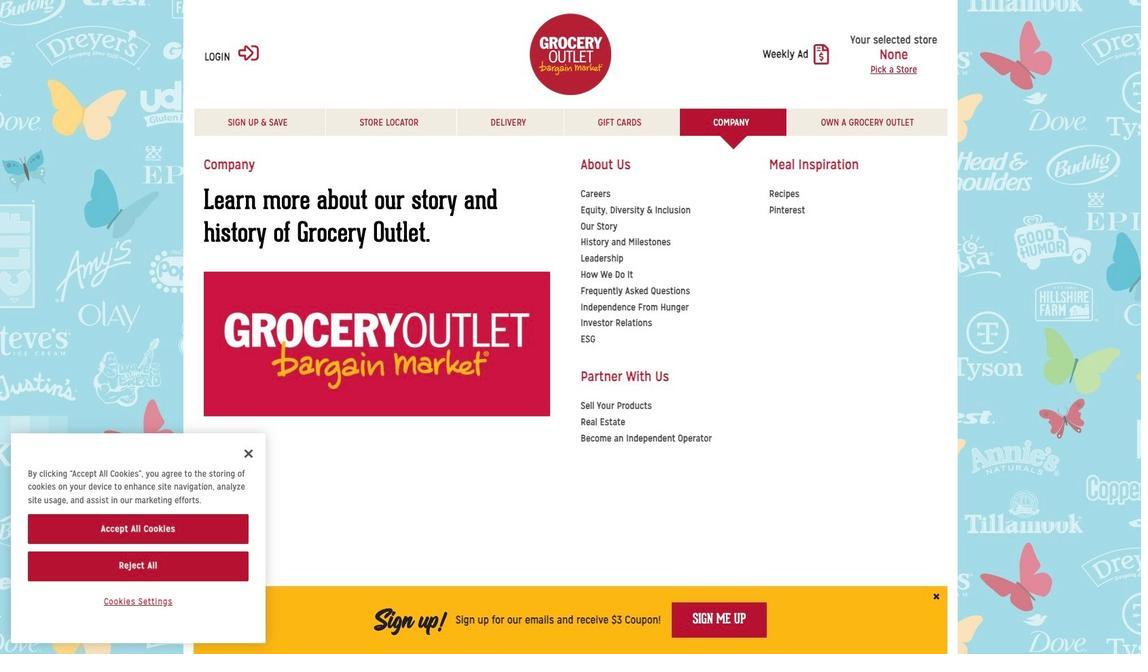 Task type: locate. For each thing, give the bounding box(es) containing it.
grocery outlet image
[[530, 14, 611, 95]]

navigation
[[194, 109, 948, 467]]

grocery outlet bargain market image
[[204, 272, 550, 416]]



Task type: describe. For each thing, give the bounding box(es) containing it.
file invoice dollar image
[[814, 44, 829, 65]]

sign in alt image
[[238, 43, 259, 63]]



